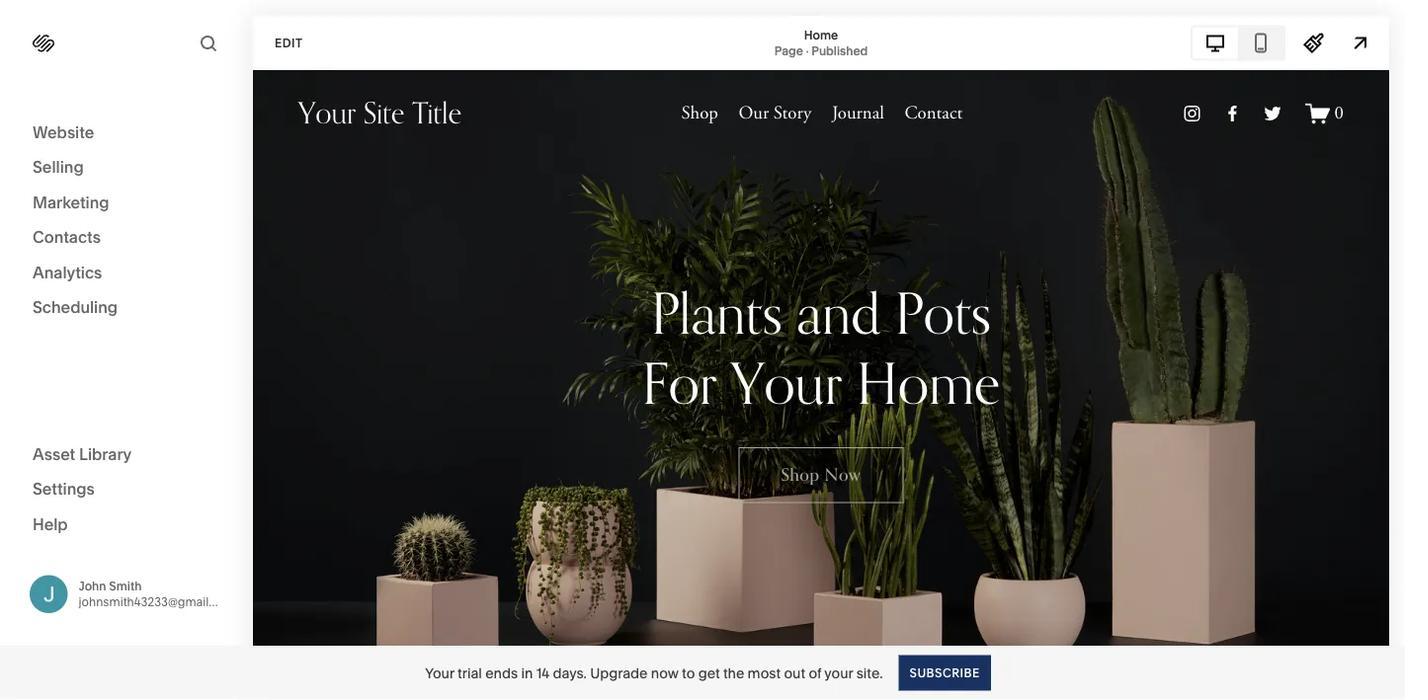 Task type: describe. For each thing, give the bounding box(es) containing it.
selling link
[[33, 157, 219, 180]]

trial
[[458, 665, 482, 682]]

analytics link
[[33, 262, 219, 285]]

settings link
[[33, 479, 219, 502]]

analytics
[[33, 263, 102, 282]]

library
[[79, 445, 132, 464]]

subscribe
[[910, 666, 980, 680]]

home
[[804, 28, 838, 42]]

·
[[806, 43, 809, 58]]

help link
[[33, 514, 68, 536]]

your trial ends in 14 days. upgrade now to get the most out of your site.
[[425, 665, 883, 682]]

in
[[521, 665, 533, 682]]

contacts link
[[33, 227, 219, 250]]

of
[[809, 665, 822, 682]]

now
[[651, 665, 679, 682]]

edit button
[[262, 25, 316, 61]]

14
[[536, 665, 550, 682]]

get
[[698, 665, 720, 682]]

scheduling link
[[33, 297, 219, 320]]

john smith johnsmith43233@gmail.com
[[79, 579, 237, 610]]

johnsmith43233@gmail.com
[[79, 595, 237, 610]]

help
[[33, 515, 68, 534]]

website link
[[33, 122, 219, 145]]

ends
[[485, 665, 518, 682]]

to
[[682, 665, 695, 682]]

edit
[[275, 36, 303, 50]]

marketing
[[33, 193, 109, 212]]

upgrade
[[590, 665, 648, 682]]

your
[[825, 665, 853, 682]]

marketing link
[[33, 192, 219, 215]]

subscribe button
[[899, 656, 991, 691]]



Task type: locate. For each thing, give the bounding box(es) containing it.
contacts
[[33, 228, 101, 247]]

john
[[79, 579, 106, 594]]

selling
[[33, 158, 84, 177]]

published
[[812, 43, 868, 58]]

settings
[[33, 480, 95, 499]]

smith
[[109, 579, 142, 594]]

home page · published
[[775, 28, 868, 58]]

most
[[748, 665, 781, 682]]

asset library
[[33, 445, 132, 464]]

page
[[775, 43, 803, 58]]

out
[[784, 665, 805, 682]]

tab list
[[1193, 27, 1284, 59]]

your
[[425, 665, 454, 682]]

site.
[[857, 665, 883, 682]]

website
[[33, 123, 94, 142]]

asset
[[33, 445, 75, 464]]

scheduling
[[33, 298, 118, 317]]

the
[[723, 665, 744, 682]]

asset library link
[[33, 444, 219, 467]]

days.
[[553, 665, 587, 682]]



Task type: vqa. For each thing, say whether or not it's contained in the screenshot.
with to the top
no



